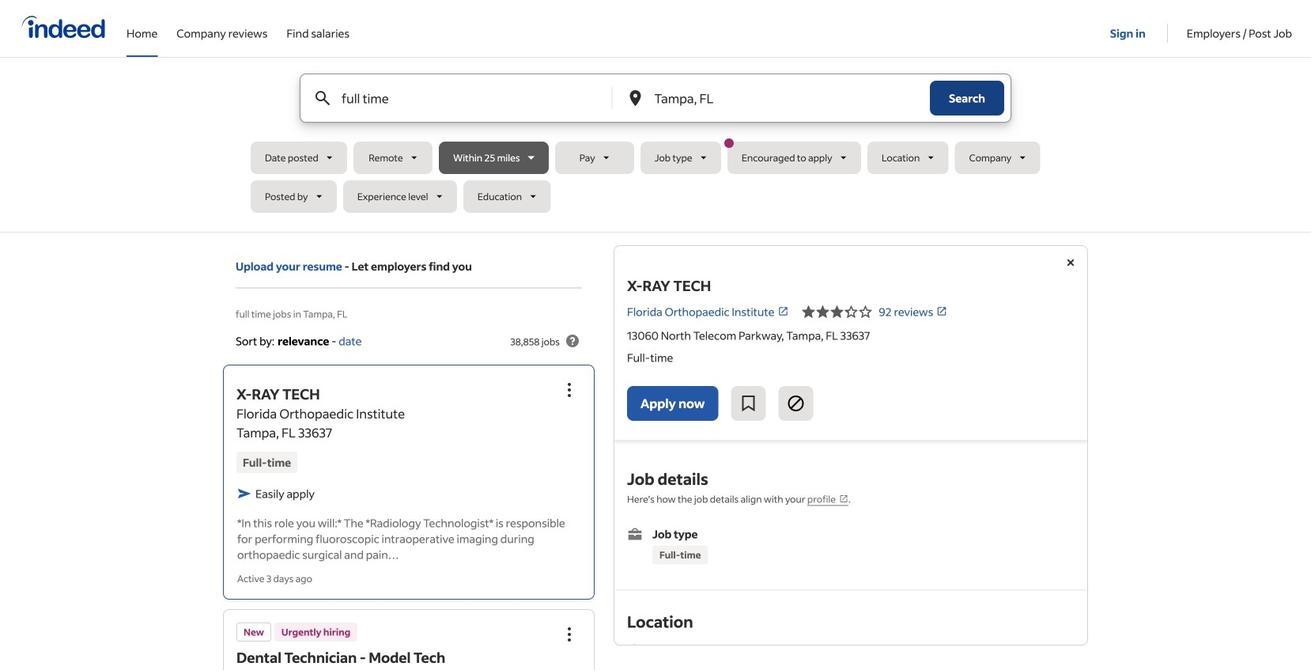 Task type: vqa. For each thing, say whether or not it's contained in the screenshot.
Close job details icon
yes



Task type: describe. For each thing, give the bounding box(es) containing it.
3.2 out of 5 stars image
[[802, 302, 873, 321]]

job actions for x-ray tech is collapsed image
[[560, 380, 579, 399]]

job actions for dental technician - model tech is collapsed image
[[560, 625, 579, 644]]

search: Job title, keywords, or company text field
[[339, 74, 586, 122]]

save this job image
[[739, 394, 758, 413]]



Task type: locate. For each thing, give the bounding box(es) containing it.
help icon image
[[563, 331, 582, 350]]

None search field
[[251, 74, 1061, 219]]

Edit location text field
[[651, 74, 899, 122]]

close job details image
[[1062, 253, 1081, 272]]

not interested image
[[787, 394, 806, 413]]

florida orthopaedic institute (opens in a new tab) image
[[778, 306, 789, 317]]

job preferences (opens in a new window) image
[[839, 494, 849, 503]]

3.2 out of 5 stars. link to 92 reviews company ratings (opens in a new tab) image
[[937, 306, 948, 317]]



